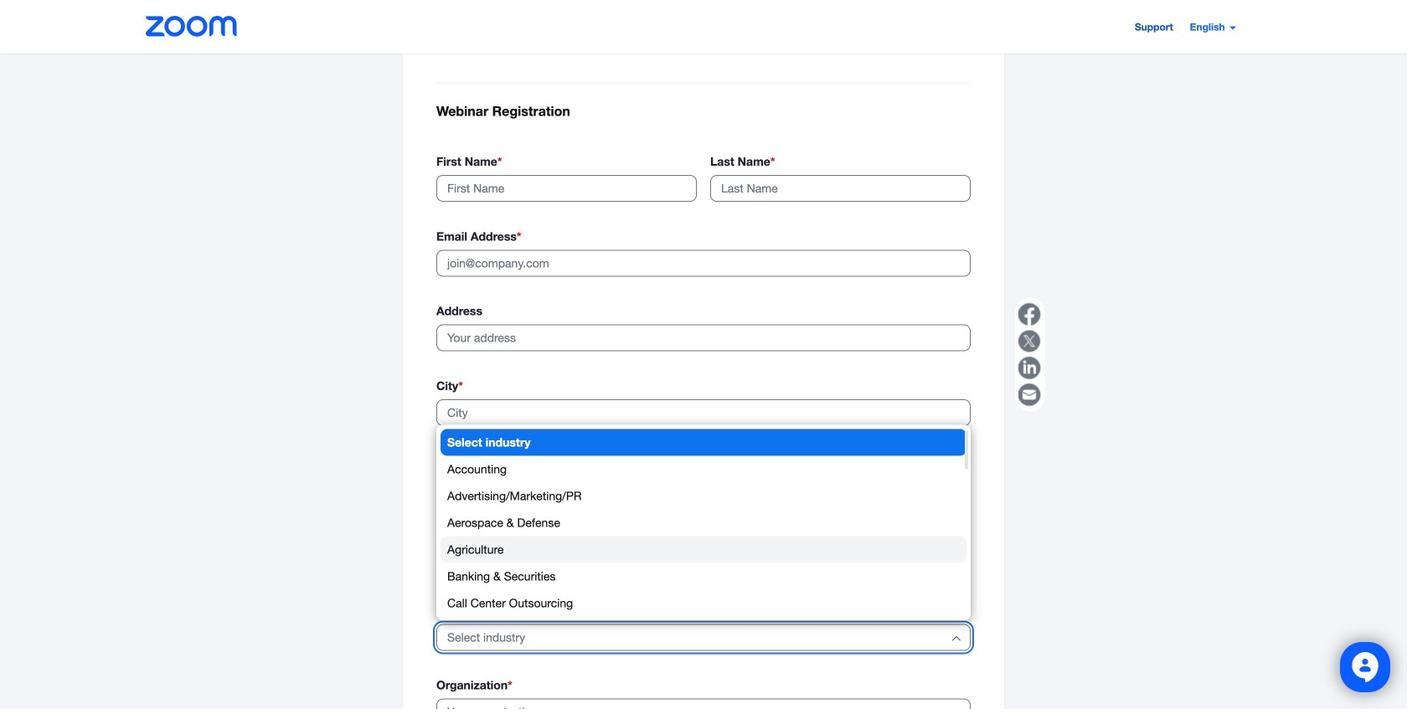 Task type: describe. For each thing, give the bounding box(es) containing it.
Your organization text field
[[437, 700, 971, 710]]

zoom logo image
[[146, 16, 238, 37]]

Industry text field
[[448, 625, 950, 651]]

City text field
[[437, 400, 971, 427]]

Last Name text field
[[711, 175, 971, 202]]

Zip/Postal Code text field
[[437, 475, 697, 502]]



Task type: locate. For each thing, give the bounding box(es) containing it.
application
[[1016, 298, 1046, 412]]

First Name text field
[[437, 175, 697, 202]]

hide options image
[[950, 632, 964, 646]]

join@company.com text field
[[437, 250, 971, 277]]

industry list list box
[[441, 429, 967, 710]]

Your phone number text field
[[437, 550, 971, 577]]

Your address text field
[[437, 325, 971, 352]]



